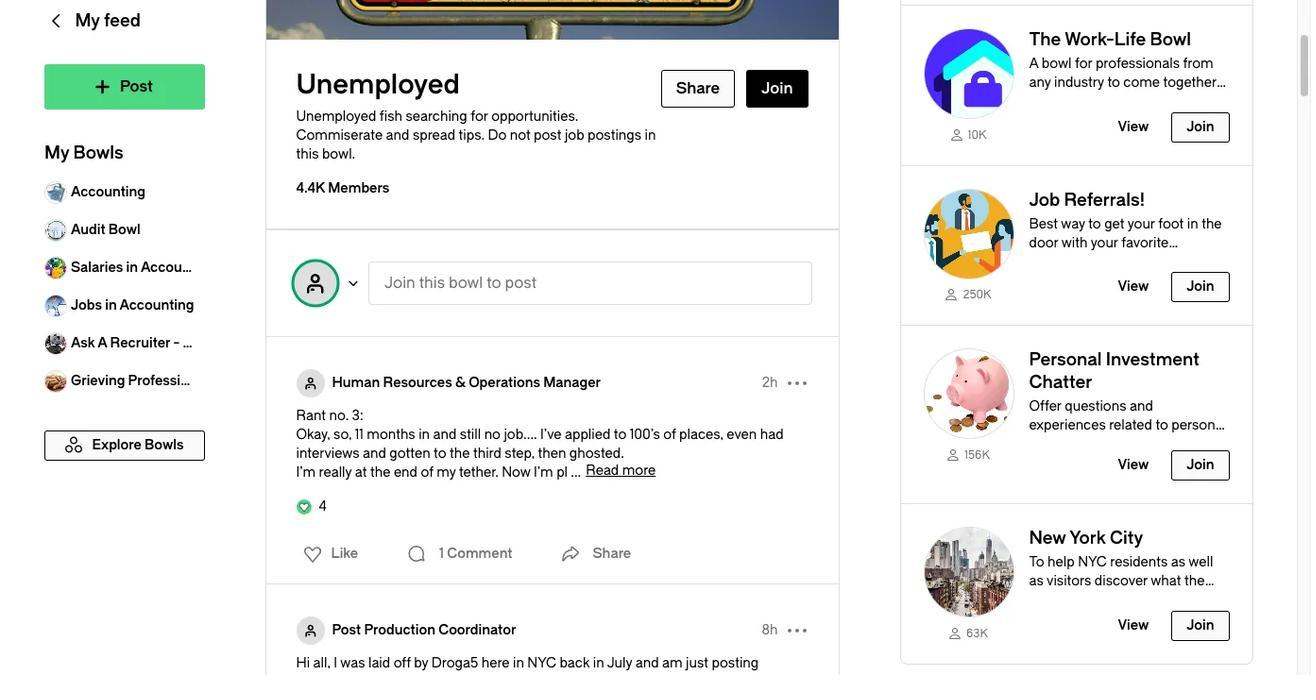 Task type: vqa. For each thing, say whether or not it's contained in the screenshot.
the Referrals! at the right
yes



Task type: describe. For each thing, give the bounding box(es) containing it.
2h link
[[763, 374, 778, 393]]

spread
[[413, 128, 456, 144]]

post
[[332, 623, 361, 639]]

0 horizontal spatial bowl
[[108, 222, 140, 238]]

share button
[[555, 536, 632, 574]]

and down experiences
[[1080, 437, 1103, 453]]

join
[[384, 274, 415, 292]]

and inside 'unemployed unemployed fish searching for opportunities. commiserate and spread tips. do not post job postings in this bowl.'
[[386, 128, 410, 144]]

this inside 'unemployed unemployed fish searching for opportunities. commiserate and spread tips. do not post job postings in this bowl.'
[[296, 146, 319, 163]]

post production coordinator
[[332, 623, 516, 639]]

commiserate
[[296, 128, 383, 144]]

and down posting
[[712, 675, 736, 676]]

in up strong
[[513, 656, 524, 672]]

1 horizontal spatial i
[[437, 675, 441, 676]]

grieving professionals
[[70, 373, 215, 389]]

off
[[394, 656, 411, 672]]

referrals!
[[1065, 190, 1146, 210]]

welcome to grieving professionals!
[[1036, 632, 1260, 648]]

postings
[[588, 128, 642, 144]]

work-
[[1122, 112, 1159, 128]]

experiences
[[1030, 418, 1106, 434]]

1 i'm from the left
[[296, 465, 316, 481]]

...
[[571, 465, 581, 481]]

production
[[364, 623, 436, 639]]

has
[[1189, 593, 1212, 609]]

months
[[367, 427, 416, 443]]

image for bowl image for personal investment chatter
[[924, 349, 1015, 440]]

city
[[1164, 593, 1186, 609]]

0 vertical spatial as
[[1172, 555, 1186, 571]]

8h
[[762, 623, 778, 639]]

1 vertical spatial grieving
[[1115, 632, 1167, 648]]

unemployed unemployed fish searching for opportunities. commiserate and spread tips. do not post job postings in this bowl.
[[296, 69, 656, 163]]

any
[[1030, 74, 1052, 91]]

work-
[[1065, 29, 1115, 50]]

no.
[[329, 408, 349, 424]]

life.
[[1158, 112, 1181, 128]]

250k link
[[924, 287, 1015, 303]]

a inside 'the work-life bowl a bowl for professionals from any industry to come together and discuss the day-to-day happenings of work-life.'
[[1030, 56, 1039, 72]]

bowl inside 'the work-life bowl a bowl for professionals from any industry to come together and discuss the day-to-day happenings of work-life.'
[[1151, 29, 1192, 50]]

bowl.
[[322, 146, 356, 163]]

come
[[1124, 74, 1161, 91]]

11
[[355, 427, 364, 443]]

job referrals!
[[1030, 190, 1146, 210]]

2 i'm from the left
[[534, 465, 554, 481]]

comment
[[447, 546, 513, 562]]

offer!
[[1030, 612, 1064, 628]]

4.4k
[[296, 181, 325, 197]]

in inside rant no. 3: okay, so, 11 months in and still no job.... i've applied to 100's of places, even had interviews and gotten to the third step, then ghosted. i'm really at the end of my tether. now i'm pl ...
[[419, 427, 430, 443]]

happenings
[[1030, 112, 1103, 128]]

to-
[[1159, 93, 1178, 109]]

residents
[[1111, 555, 1168, 571]]

help
[[1048, 555, 1075, 571]]

just
[[686, 656, 709, 672]]

pl
[[557, 465, 568, 481]]

hi
[[296, 656, 310, 672]]

york
[[1070, 529, 1107, 549]]

human resources & operations manager
[[332, 375, 601, 391]]

the left end
[[370, 465, 391, 481]]

what
[[1151, 574, 1182, 590]]

2 unemployed from the top
[[296, 109, 377, 125]]

hi all, i was laid off by droga5 here in nyc back in july and am just posting wherever at this point. i have a strong post production background and a
[[296, 656, 759, 676]]

toogle identity image
[[296, 617, 325, 646]]

salaries in accounting
[[70, 260, 215, 276]]

human
[[332, 375, 380, 391]]

and up related
[[1130, 399, 1154, 415]]

personal
[[1030, 350, 1103, 371]]

industry
[[1055, 74, 1105, 91]]

so,
[[334, 427, 352, 443]]

at inside hi all, i was laid off by droga5 here in nyc back in july and am just posting wherever at this point. i have a strong post production background and a
[[357, 675, 369, 676]]

nyc inside hi all, i was laid off by droga5 here in nyc back in july and am just posting wherever at this point. i have a strong post production background and a
[[528, 656, 557, 672]]

droga5
[[432, 656, 478, 672]]

even
[[727, 427, 757, 443]]

my feed
[[75, 10, 140, 31]]

and left am
[[636, 656, 659, 672]]

250k
[[963, 289, 992, 302]]

join this bowl to post button
[[368, 262, 812, 305]]

related
[[1110, 418, 1153, 434]]

opportunities.
[[492, 109, 579, 125]]

personal
[[1172, 418, 1227, 434]]

0 vertical spatial toogle identity image
[[293, 261, 338, 306]]

0 vertical spatial i
[[334, 656, 337, 672]]

questions
[[1065, 399, 1127, 415]]

accounting up jobs in accounting
[[140, 260, 215, 276]]

1 comment button
[[402, 536, 517, 574]]

like
[[331, 546, 358, 562]]

0 vertical spatial grieving
[[70, 373, 125, 389]]

background
[[634, 675, 709, 676]]

resources
[[383, 375, 452, 391]]

a inside 'link'
[[97, 336, 107, 352]]

image for bowl image for the work-life bowl
[[924, 28, 1015, 119]]

bowl inside 'the work-life bowl a bowl for professionals from any industry to come together and discuss the day-to-day happenings of work-life.'
[[1042, 56, 1072, 72]]

to inside new york city to help nyc residents as well as visitors discover what the world's most popular city has to offer!
[[1215, 593, 1228, 609]]

read
[[586, 463, 619, 479]]

city
[[1111, 529, 1144, 549]]

places,
[[680, 427, 724, 443]]

searching
[[406, 109, 468, 125]]

wherever
[[296, 675, 354, 676]]

ask a recruiter - accounting
[[70, 336, 257, 352]]

rections list menu
[[292, 540, 364, 570]]

personal investment chatter offer questions and experiences related to personal finance and investments
[[1030, 350, 1227, 453]]

the down still
[[450, 446, 470, 462]]

salaries in accounting link
[[44, 250, 215, 287]]

here
[[482, 656, 510, 672]]

feed
[[103, 10, 140, 31]]

world's
[[1030, 593, 1074, 609]]

to inside 'the work-life bowl a bowl for professionals from any industry to come together and discuss the day-to-day happenings of work-life.'
[[1108, 74, 1121, 91]]

1 vertical spatial toogle identity image
[[296, 370, 325, 398]]

accounting inside 'link'
[[182, 336, 257, 352]]

156k
[[965, 449, 990, 462]]

new
[[1030, 529, 1067, 549]]

to right welcome
[[1099, 632, 1112, 648]]

my for my bowls
[[44, 143, 69, 164]]

in right jobs
[[105, 298, 116, 314]]

the
[[1030, 29, 1062, 50]]

post inside button
[[505, 274, 536, 292]]

image for bowl image for job referrals!
[[924, 189, 1015, 279]]

end
[[394, 465, 418, 481]]



Task type: locate. For each thing, give the bounding box(es) containing it.
to left 100's
[[614, 427, 627, 443]]

image for bowl image up 63k link
[[924, 528, 1015, 618]]

read more button
[[586, 463, 656, 479]]

posting
[[712, 656, 759, 672]]

accounting
[[70, 184, 145, 200], [140, 260, 215, 276], [119, 298, 194, 314], [182, 336, 257, 352]]

the inside new york city to help nyc residents as well as visitors discover what the world's most popular city has to offer!
[[1185, 574, 1205, 590]]

1 horizontal spatial i'm
[[534, 465, 554, 481]]

as down to
[[1030, 574, 1044, 590]]

professionals
[[128, 373, 215, 389]]

grieving down ask
[[70, 373, 125, 389]]

at down was
[[357, 675, 369, 676]]

nyc down york
[[1078, 555, 1107, 571]]

1 vertical spatial unemployed
[[296, 109, 377, 125]]

a
[[1030, 56, 1039, 72], [97, 336, 107, 352]]

in up production on the left bottom of page
[[593, 656, 605, 672]]

job....
[[504, 427, 537, 443]]

now
[[502, 465, 531, 481]]

to right join
[[486, 274, 501, 292]]

together
[[1164, 74, 1217, 91]]

members
[[328, 181, 390, 197]]

accounting right -
[[182, 336, 257, 352]]

0 vertical spatial bowl
[[1042, 56, 1072, 72]]

more
[[623, 463, 656, 479]]

1 vertical spatial bowl
[[448, 274, 483, 292]]

as
[[1172, 555, 1186, 571], [1030, 574, 1044, 590]]

gotten
[[390, 446, 431, 462]]

bowl
[[1042, 56, 1072, 72], [448, 274, 483, 292]]

and
[[1030, 93, 1053, 109], [386, 128, 410, 144], [1130, 399, 1154, 415], [433, 427, 457, 443], [1080, 437, 1103, 453], [363, 446, 386, 462], [636, 656, 659, 672], [712, 675, 736, 676]]

image for bowl image up 250k link
[[924, 189, 1015, 279]]

the inside 'the work-life bowl a bowl for professionals from any industry to come together and discuss the day-to-day happenings of work-life.'
[[1107, 93, 1128, 109]]

life
[[1115, 29, 1147, 50]]

the left day-
[[1107, 93, 1128, 109]]

1 horizontal spatial bowl
[[1151, 29, 1192, 50]]

from
[[1184, 56, 1214, 72]]

0 horizontal spatial of
[[421, 465, 434, 481]]

tips.
[[459, 128, 485, 144]]

in inside 'unemployed unemployed fish searching for opportunities. commiserate and spread tips. do not post job postings in this bowl.'
[[645, 128, 656, 144]]

for up tips.
[[471, 109, 488, 125]]

for up industry
[[1075, 56, 1093, 72]]

1 vertical spatial at
[[357, 675, 369, 676]]

audit bowl link
[[44, 212, 205, 250]]

4 image for bowl image from the top
[[924, 528, 1015, 618]]

my bowls
[[44, 143, 123, 164]]

for
[[1075, 56, 1093, 72], [471, 109, 488, 125]]

okay,
[[296, 427, 330, 443]]

my left bowls
[[44, 143, 69, 164]]

10k link
[[924, 126, 1015, 142]]

bowl
[[1151, 29, 1192, 50], [108, 222, 140, 238]]

bowl right 'audit'
[[108, 222, 140, 238]]

nyc left back
[[528, 656, 557, 672]]

1 horizontal spatial of
[[664, 427, 676, 443]]

by
[[414, 656, 428, 672]]

to up "my"
[[434, 446, 447, 462]]

1 vertical spatial bowl
[[108, 222, 140, 238]]

i'm left pl
[[534, 465, 554, 481]]

1 horizontal spatial for
[[1075, 56, 1093, 72]]

4
[[319, 499, 327, 515]]

for inside 'the work-life bowl a bowl for professionals from any industry to come together and discuss the day-to-day happenings of work-life.'
[[1075, 56, 1093, 72]]

day-
[[1131, 93, 1159, 109]]

of left "my"
[[421, 465, 434, 481]]

investments
[[1106, 437, 1184, 453]]

accounting up ask a recruiter - accounting on the left of page
[[119, 298, 194, 314]]

grieving professionals link
[[44, 363, 215, 401]]

2 vertical spatial of
[[421, 465, 434, 481]]

and inside 'the work-life bowl a bowl for professionals from any industry to come together and discuss the day-to-day happenings of work-life.'
[[1030, 93, 1053, 109]]

have
[[444, 675, 474, 676]]

this right join
[[419, 274, 445, 292]]

of
[[1106, 112, 1119, 128], [664, 427, 676, 443], [421, 465, 434, 481]]

-
[[173, 336, 179, 352]]

in right salaries
[[126, 260, 138, 276]]

manager
[[544, 375, 601, 391]]

1 horizontal spatial grieving
[[1115, 632, 1167, 648]]

0 horizontal spatial bowl
[[448, 274, 483, 292]]

jobs in accounting
[[70, 298, 194, 314]]

1 vertical spatial this
[[419, 274, 445, 292]]

a right ask
[[97, 336, 107, 352]]

1 horizontal spatial bowl
[[1042, 56, 1072, 72]]

the up has
[[1185, 574, 1205, 590]]

1 vertical spatial for
[[471, 109, 488, 125]]

0 horizontal spatial as
[[1030, 574, 1044, 590]]

0 vertical spatial this
[[296, 146, 319, 163]]

recruiter
[[110, 336, 170, 352]]

in right the postings
[[645, 128, 656, 144]]

0 vertical spatial post
[[534, 128, 562, 144]]

finance
[[1030, 437, 1076, 453]]

accounting up audit bowl
[[70, 184, 145, 200]]

63k
[[967, 628, 989, 641]]

1 vertical spatial i
[[437, 675, 441, 676]]

0 horizontal spatial this
[[296, 146, 319, 163]]

1 horizontal spatial nyc
[[1078, 555, 1107, 571]]

chatter
[[1030, 373, 1093, 393]]

i
[[334, 656, 337, 672], [437, 675, 441, 676]]

of left "work-"
[[1106, 112, 1119, 128]]

my left feed
[[75, 10, 99, 31]]

and down any
[[1030, 93, 1053, 109]]

1 vertical spatial a
[[97, 336, 107, 352]]

for inside 'unemployed unemployed fish searching for opportunities. commiserate and spread tips. do not post job postings in this bowl.'
[[471, 109, 488, 125]]

2h
[[763, 375, 778, 391]]

really
[[319, 465, 352, 481]]

0 horizontal spatial a
[[97, 336, 107, 352]]

professionals
[[1096, 56, 1180, 72]]

of inside 'the work-life bowl a bowl for professionals from any industry to come together and discuss the day-to-day happenings of work-life.'
[[1106, 112, 1119, 128]]

step,
[[505, 446, 535, 462]]

1 horizontal spatial this
[[373, 675, 395, 676]]

popular
[[1113, 593, 1161, 609]]

and down 'fish'
[[386, 128, 410, 144]]

third
[[473, 446, 502, 462]]

i'm
[[296, 465, 316, 481], [534, 465, 554, 481]]

of right 100's
[[664, 427, 676, 443]]

july
[[607, 656, 633, 672]]

1 image for bowl image from the top
[[924, 28, 1015, 119]]

point.
[[398, 675, 434, 676]]

1 horizontal spatial a
[[1030, 56, 1039, 72]]

bowl right join
[[448, 274, 483, 292]]

to left come
[[1108, 74, 1121, 91]]

in up gotten
[[419, 427, 430, 443]]

coordinator
[[439, 623, 516, 639]]

2 horizontal spatial of
[[1106, 112, 1119, 128]]

share
[[593, 546, 632, 562]]

image for bowl image for new york city
[[924, 528, 1015, 618]]

and down '11'
[[363, 446, 386, 462]]

a up any
[[1030, 56, 1039, 72]]

toogle identity image left join
[[293, 261, 338, 306]]

0 horizontal spatial my
[[44, 143, 69, 164]]

0 vertical spatial for
[[1075, 56, 1093, 72]]

had
[[761, 427, 784, 443]]

rant no. 3: okay, so, 11 months in and still no job.... i've applied to 100's of places, even had interviews and gotten to the third step, then ghosted. i'm really at the end of my tether. now i'm pl ...
[[296, 408, 784, 481]]

image for bowl image up 156k link
[[924, 349, 1015, 440]]

this down laid
[[373, 675, 395, 676]]

0 vertical spatial at
[[355, 465, 367, 481]]

jobs in accounting link
[[44, 287, 205, 325]]

my for my feed
[[75, 10, 99, 31]]

toogle identity image
[[293, 261, 338, 306], [296, 370, 325, 398]]

grieving down popular on the right of page
[[1115, 632, 1167, 648]]

post inside hi all, i was laid off by droga5 here in nyc back in july and am just posting wherever at this point. i have a strong post production background and a
[[531, 675, 559, 676]]

0 horizontal spatial nyc
[[528, 656, 557, 672]]

1 vertical spatial post
[[505, 274, 536, 292]]

1 unemployed from the top
[[296, 69, 460, 100]]

0 vertical spatial of
[[1106, 112, 1119, 128]]

i'm down interviews
[[296, 465, 316, 481]]

to
[[1030, 555, 1045, 571]]

0 vertical spatial nyc
[[1078, 555, 1107, 571]]

1 horizontal spatial as
[[1172, 555, 1186, 571]]

bowls
[[73, 143, 123, 164]]

2 image for bowl image from the top
[[924, 189, 1015, 279]]

3 image for bowl image from the top
[[924, 349, 1015, 440]]

2 vertical spatial post
[[531, 675, 559, 676]]

i right all,
[[334, 656, 337, 672]]

to inside button
[[486, 274, 501, 292]]

1 vertical spatial nyc
[[528, 656, 557, 672]]

0 vertical spatial bowl
[[1151, 29, 1192, 50]]

1 vertical spatial as
[[1030, 574, 1044, 590]]

this
[[296, 146, 319, 163], [419, 274, 445, 292], [373, 675, 395, 676]]

0 horizontal spatial grieving
[[70, 373, 125, 389]]

nyc
[[1078, 555, 1107, 571], [528, 656, 557, 672]]

to inside personal investment chatter offer questions and experiences related to personal finance and investments
[[1156, 418, 1169, 434]]

bowl inside button
[[448, 274, 483, 292]]

bowl up any
[[1042, 56, 1072, 72]]

1
[[440, 546, 444, 562]]

0 vertical spatial my
[[75, 10, 99, 31]]

this inside hi all, i was laid off by droga5 here in nyc back in july and am just posting wherever at this point. i have a strong post production background and a
[[373, 675, 395, 676]]

as up what
[[1172, 555, 1186, 571]]

salaries
[[70, 260, 123, 276]]

0 vertical spatial unemployed
[[296, 69, 460, 100]]

this left bowl. at left top
[[296, 146, 319, 163]]

am
[[663, 656, 683, 672]]

bowl up from
[[1151, 29, 1192, 50]]

my
[[437, 465, 456, 481]]

welcome
[[1036, 632, 1096, 648]]

63k link
[[924, 626, 1015, 642]]

1 horizontal spatial my
[[75, 10, 99, 31]]

0 horizontal spatial for
[[471, 109, 488, 125]]

applied
[[565, 427, 611, 443]]

image for bowl image up the 10k link
[[924, 28, 1015, 119]]

at right really
[[355, 465, 367, 481]]

1 vertical spatial my
[[44, 143, 69, 164]]

nyc inside new york city to help nyc residents as well as visitors discover what the world's most popular city has to offer!
[[1078, 555, 1107, 571]]

0 vertical spatial a
[[1030, 56, 1039, 72]]

at inside rant no. 3: okay, so, 11 months in and still no job.... i've applied to 100's of places, even had interviews and gotten to the third step, then ghosted. i'm really at the end of my tether. now i'm pl ...
[[355, 465, 367, 481]]

back
[[560, 656, 590, 672]]

my feed link
[[44, 0, 205, 64]]

all,
[[313, 656, 331, 672]]

was
[[340, 656, 365, 672]]

2 horizontal spatial this
[[419, 274, 445, 292]]

unemployed up commiserate
[[296, 109, 377, 125]]

image for bowl image
[[924, 28, 1015, 119], [924, 189, 1015, 279], [924, 349, 1015, 440], [924, 528, 1015, 618]]

to up investments
[[1156, 418, 1169, 434]]

0 horizontal spatial i
[[334, 656, 337, 672]]

1 vertical spatial of
[[664, 427, 676, 443]]

unemployed up 'fish'
[[296, 69, 460, 100]]

0 horizontal spatial i'm
[[296, 465, 316, 481]]

toogle identity image up rant
[[296, 370, 325, 398]]

i down droga5
[[437, 675, 441, 676]]

the
[[1107, 93, 1128, 109], [450, 446, 470, 462], [370, 465, 391, 481], [1185, 574, 1205, 590]]

this inside button
[[419, 274, 445, 292]]

post inside 'unemployed unemployed fish searching for opportunities. commiserate and spread tips. do not post job postings in this bowl.'
[[534, 128, 562, 144]]

post
[[534, 128, 562, 144], [505, 274, 536, 292], [531, 675, 559, 676]]

new york city to help nyc residents as well as visitors discover what the world's most popular city has to offer!
[[1030, 529, 1228, 628]]

and left still
[[433, 427, 457, 443]]

at
[[355, 465, 367, 481], [357, 675, 369, 676]]

to right has
[[1215, 593, 1228, 609]]

2 vertical spatial this
[[373, 675, 395, 676]]



